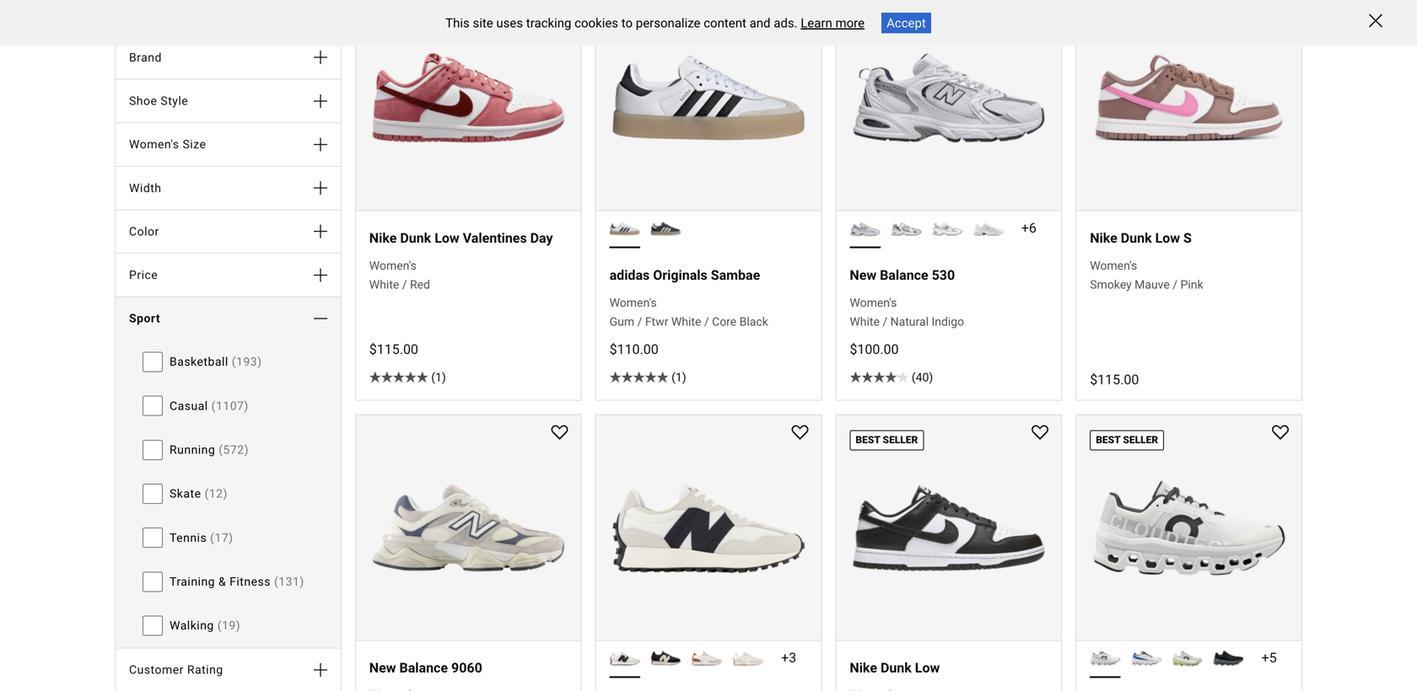 Task type: vqa. For each thing, say whether or not it's contained in the screenshot.


Task type: locate. For each thing, give the bounding box(es) containing it.
1107
[[216, 399, 244, 413]]

adidas originals sambae - women's gum/white/core black image
[[651, 213, 681, 244]]

dunk for s
[[1121, 230, 1152, 246]]

ads.
[[774, 16, 798, 30]]

&
[[218, 575, 226, 589]]

pink
[[1181, 278, 1203, 292]]

0 horizontal spatial +
[[781, 650, 789, 666]]

best seller
[[856, 434, 918, 446], [1096, 434, 1158, 446]]

/ for adidas originals sambae
[[637, 315, 642, 329]]

women's up gum
[[610, 296, 657, 310]]

new balance 530 - women's white/silver/black image
[[932, 213, 963, 244]]

1 horizontal spatial best
[[1096, 434, 1121, 446]]

2 best seller from the left
[[1096, 434, 1158, 446]]

balance
[[880, 267, 928, 283], [399, 660, 448, 676]]

running
[[170, 443, 215, 457]]

core
[[712, 315, 737, 329]]

0 horizontal spatial balance
[[399, 660, 448, 676]]

/ left pink
[[1173, 278, 1178, 292]]

white inside women's white / natural indigo
[[850, 315, 880, 329]]

training
[[170, 575, 215, 589]]

size
[[183, 138, 206, 151]]

1 seller from the left
[[883, 434, 918, 446]]

1 horizontal spatial best seller
[[1096, 434, 1158, 446]]

1 horizontal spatial nike
[[850, 660, 877, 676]]

nike right the '3'
[[850, 660, 877, 676]]

1 1 from the left
[[435, 371, 442, 385]]

women's white / natural indigo
[[850, 296, 964, 329]]

2 seller from the left
[[1123, 434, 1158, 446]]

nike up smokey
[[1090, 230, 1118, 246]]

131
[[279, 575, 300, 589]]

★★★★★
[[369, 371, 428, 385], [369, 371, 428, 385], [610, 371, 669, 385], [610, 371, 669, 385], [850, 371, 909, 385], [850, 371, 909, 385]]

0 horizontal spatial new
[[369, 660, 396, 676]]

white for nike
[[369, 278, 399, 292]]

seller for manage favorites - on cloudmonster - women's icon
[[1123, 434, 1158, 446]]

best right manage favorites - nike dunk low - women's image
[[1096, 434, 1121, 446]]

1 for $115.00
[[435, 371, 442, 385]]

accept button
[[882, 13, 931, 33]]

$110.00
[[610, 341, 659, 357]]

originals
[[653, 267, 708, 283]]

price
[[129, 268, 158, 282]]

women's inside dropdown button
[[129, 138, 179, 151]]

best seller for manage favorites - nike dunk low - women's image
[[856, 434, 918, 446]]

/ inside women's white / natural indigo
[[883, 315, 888, 329]]

2 best from the left
[[1096, 434, 1121, 446]]

2 ( 1 ) from the left
[[672, 371, 686, 385]]

nike for nike dunk low valentines day
[[369, 230, 397, 246]]

2 horizontal spatial dunk
[[1121, 230, 1152, 246]]

2 horizontal spatial nike
[[1090, 230, 1118, 246]]

+ right the new balance 530 - women's white/blue haze image
[[1021, 220, 1029, 236]]

women's for $115.00
[[369, 259, 417, 273]]

1 horizontal spatial seller
[[1123, 434, 1158, 446]]

0 horizontal spatial best seller
[[856, 434, 918, 446]]

/ left "natural"
[[883, 315, 888, 329]]

women's for $100.00
[[850, 296, 897, 310]]

new balance 327 - women's black/white image
[[610, 643, 640, 674]]

/
[[402, 278, 407, 292], [1173, 278, 1178, 292], [637, 315, 642, 329], [704, 315, 709, 329], [883, 315, 888, 329]]

white inside women's white / red
[[369, 278, 399, 292]]

women's inside women's smokey mauve / pink
[[1090, 259, 1137, 273]]

0 horizontal spatial low
[[435, 230, 459, 246]]

( 1 )
[[431, 371, 446, 385], [672, 371, 686, 385]]

customer
[[129, 663, 184, 677]]

2 horizontal spatial low
[[1155, 230, 1180, 246]]

0 vertical spatial $115.00
[[369, 341, 418, 357]]

new balance 9060 link
[[356, 641, 581, 692]]

skate
[[170, 487, 201, 501]]

women's inside women's gum / ftwr white / core black
[[610, 296, 657, 310]]

low for s
[[1155, 230, 1180, 246]]

low
[[435, 230, 459, 246], [1155, 230, 1180, 246], [915, 660, 940, 676]]

nike up women's white / red
[[369, 230, 397, 246]]

0 vertical spatial balance
[[880, 267, 928, 283]]

2 horizontal spatial +
[[1262, 650, 1269, 666]]

1 horizontal spatial +
[[1021, 220, 1029, 236]]

balance for 530
[[880, 267, 928, 283]]

new down new balance 530 - women's white/natural indigo icon
[[850, 267, 877, 283]]

0 horizontal spatial 1
[[435, 371, 442, 385]]

1
[[435, 371, 442, 385], [676, 371, 682, 385]]

learn more link
[[801, 16, 865, 30]]

1 ( 1 ) from the left
[[431, 371, 446, 385]]

white
[[369, 278, 399, 292], [671, 315, 701, 329], [850, 315, 880, 329]]

women's down new balance 530
[[850, 296, 897, 310]]

1 horizontal spatial white
[[671, 315, 701, 329]]

0 horizontal spatial best
[[856, 434, 880, 446]]

2 1 from the left
[[676, 371, 682, 385]]

low for valentines
[[435, 230, 459, 246]]

rating
[[187, 663, 223, 677]]

women's
[[129, 138, 179, 151], [369, 259, 417, 273], [1090, 259, 1137, 273], [610, 296, 657, 310], [850, 296, 897, 310]]

shoe
[[129, 94, 157, 108]]

+ right the new balance 327 - women's white/grey image at the bottom right
[[781, 650, 789, 666]]

nike for nike dunk low s
[[1090, 230, 1118, 246]]

1 horizontal spatial balance
[[880, 267, 928, 283]]

brand
[[129, 50, 162, 64]]

1 horizontal spatial new
[[850, 267, 877, 283]]

women's up red
[[369, 259, 417, 273]]

walking
[[170, 619, 214, 633]]

dunk for valentines
[[400, 230, 431, 246]]

width button
[[116, 167, 341, 210]]

white for new
[[850, 315, 880, 329]]

+ right on cloudmonster - women's magnet/black image
[[1262, 650, 1269, 666]]

women's up smokey
[[1090, 259, 1137, 273]]

balance for 9060
[[399, 660, 448, 676]]

( 1 ) for $115.00
[[431, 371, 446, 385]]

personalize
[[636, 16, 701, 30]]

learn
[[801, 16, 832, 30]]

572
[[223, 443, 244, 457]]

/ left red
[[402, 278, 407, 292]]

new left the '9060'
[[369, 660, 396, 676]]

adidas originals sambae
[[610, 267, 760, 283]]

skate ( 12 )
[[170, 487, 228, 501]]

nike
[[369, 230, 397, 246], [1090, 230, 1118, 246], [850, 660, 877, 676]]

/ left ftwr
[[637, 315, 642, 329]]

on cloudmonster - women's frost/cobalt image
[[1131, 643, 1162, 674]]

0 horizontal spatial white
[[369, 278, 399, 292]]

new balance 530 - women's silver/grey image
[[891, 213, 922, 244]]

/ for new balance 530
[[883, 315, 888, 329]]

19
[[222, 619, 236, 633]]

sport
[[129, 312, 160, 326]]

0 horizontal spatial seller
[[883, 434, 918, 446]]

0 vertical spatial new
[[850, 267, 877, 283]]

)
[[257, 355, 262, 369], [442, 371, 446, 385], [682, 371, 686, 385], [929, 371, 933, 385], [244, 399, 249, 413], [244, 443, 249, 457], [223, 487, 228, 501], [229, 531, 233, 545], [300, 575, 304, 589], [236, 619, 241, 633]]

new for new balance 9060
[[369, 660, 396, 676]]

0 horizontal spatial ( 1 )
[[431, 371, 446, 385]]

/ inside women's white / red
[[402, 278, 407, 292]]

white up $100.00
[[850, 315, 880, 329]]

black
[[740, 315, 768, 329]]

dunk
[[400, 230, 431, 246], [1121, 230, 1152, 246], [881, 660, 912, 676]]

best
[[856, 434, 880, 446], [1096, 434, 1121, 446]]

1 horizontal spatial ( 1 )
[[672, 371, 686, 385]]

0 horizontal spatial dunk
[[400, 230, 431, 246]]

( 1 ) for $110.00
[[672, 371, 686, 385]]

1 vertical spatial balance
[[399, 660, 448, 676]]

+ 6
[[1021, 220, 1037, 236]]

on cloudmonster - women's magnet/black image
[[1213, 643, 1244, 674]]

women's inside women's white / red
[[369, 259, 417, 273]]

women's inside women's white / natural indigo
[[850, 296, 897, 310]]

0 horizontal spatial nike
[[369, 230, 397, 246]]

1 best seller from the left
[[856, 434, 918, 446]]

balance left the '9060'
[[399, 660, 448, 676]]

new balance 9060
[[369, 660, 482, 676]]

this site uses tracking cookies to personalize content and ads. learn more
[[446, 16, 865, 30]]

white right ftwr
[[671, 315, 701, 329]]

1 horizontal spatial 1
[[676, 371, 682, 385]]

adidas originals sambae - women's gum/ftwr white/core black image
[[610, 213, 640, 244]]

2 horizontal spatial white
[[850, 315, 880, 329]]

white left red
[[369, 278, 399, 292]]

customer rating button
[[116, 649, 341, 692]]

women's for $110.00
[[610, 296, 657, 310]]

$115.00
[[369, 341, 418, 357], [1090, 372, 1139, 388]]

1 best from the left
[[856, 434, 880, 446]]

women's white / red
[[369, 259, 430, 292]]

new balance 530 - women's white/blue haze image
[[973, 213, 1003, 244]]

1 horizontal spatial $115.00
[[1090, 372, 1139, 388]]

s
[[1184, 230, 1192, 246]]

manage favorites - on cloudmonster - women's image
[[1272, 426, 1289, 442]]

women's left size
[[129, 138, 179, 151]]

1 vertical spatial new
[[369, 660, 396, 676]]

+
[[1021, 220, 1029, 236], [781, 650, 789, 666], [1262, 650, 1269, 666]]

best right manage favorites - new balance 327 - women's image
[[856, 434, 880, 446]]

balance up women's white / natural indigo
[[880, 267, 928, 283]]



Task type: describe. For each thing, give the bounding box(es) containing it.
new balance 327 - women's cream/brown image
[[691, 643, 722, 674]]

40
[[916, 371, 929, 385]]

price button
[[116, 254, 341, 297]]

6
[[1029, 220, 1037, 236]]

5
[[1269, 650, 1277, 666]]

women's smokey mauve / pink
[[1090, 259, 1203, 292]]

on cloudmonster - women's meadow/glacier image
[[1172, 643, 1203, 674]]

+ 3
[[781, 650, 796, 666]]

valentines
[[463, 230, 527, 246]]

seller for manage favorites - nike dunk low - women's image
[[883, 434, 918, 446]]

new balance 327 - women's black/white image
[[651, 643, 681, 674]]

manage favorites - new balance 327 - women's image
[[792, 426, 808, 442]]

193
[[236, 355, 257, 369]]

content
[[704, 16, 746, 30]]

best seller for manage favorites - on cloudmonster - women's icon
[[1096, 434, 1158, 446]]

indigo
[[932, 315, 964, 329]]

+ for 3
[[781, 650, 789, 666]]

/ inside women's smokey mauve / pink
[[1173, 278, 1178, 292]]

natural
[[890, 315, 929, 329]]

9060
[[451, 660, 482, 676]]

1 vertical spatial $115.00
[[1090, 372, 1139, 388]]

mauve
[[1135, 278, 1170, 292]]

style
[[161, 94, 188, 108]]

white inside women's gum / ftwr white / core black
[[671, 315, 701, 329]]

new balance 327 - women's white/grey image
[[732, 643, 763, 674]]

this
[[446, 16, 470, 30]]

red
[[410, 278, 430, 292]]

17
[[215, 531, 229, 545]]

on cloudmonster - women's undyed white/undyed white image
[[1090, 643, 1121, 674]]

casual ( 1107 )
[[170, 399, 249, 413]]

women's gum / ftwr white / core black
[[610, 296, 768, 329]]

fitness
[[230, 575, 271, 589]]

customer rating
[[129, 663, 223, 677]]

color button
[[116, 210, 341, 253]]

basketball
[[170, 355, 228, 369]]

gum
[[610, 315, 634, 329]]

tennis
[[170, 531, 207, 545]]

/ left core
[[704, 315, 709, 329]]

and
[[750, 16, 771, 30]]

running ( 572 )
[[170, 443, 249, 457]]

width
[[129, 181, 162, 195]]

manage favorites - nike dunk low - women's image
[[1032, 426, 1049, 442]]

manage favorites - new balance 9060 - women's image
[[551, 426, 568, 442]]

1 for $110.00
[[676, 371, 682, 385]]

+ 5
[[1262, 650, 1277, 666]]

ftwr
[[645, 315, 668, 329]]

new balance 530
[[850, 267, 955, 283]]

nike for nike dunk low
[[850, 660, 877, 676]]

3
[[789, 650, 796, 666]]

adidas
[[610, 267, 650, 283]]

color
[[129, 225, 159, 239]]

walking ( 19 )
[[170, 619, 241, 633]]

1 horizontal spatial dunk
[[881, 660, 912, 676]]

cookies
[[575, 16, 618, 30]]

accept
[[887, 16, 926, 30]]

tracking
[[526, 16, 571, 30]]

shoe style
[[129, 94, 188, 108]]

cookie banner region
[[0, 0, 1417, 46]]

women's size button
[[116, 123, 341, 166]]

smokey
[[1090, 278, 1132, 292]]

tennis ( 17 )
[[170, 531, 233, 545]]

training & fitness ( 131 )
[[170, 575, 304, 589]]

site
[[473, 16, 493, 30]]

uses
[[496, 16, 523, 30]]

new balance 530 - women's white/natural indigo image
[[850, 213, 881, 244]]

best for manage favorites - on cloudmonster - women's icon
[[1096, 434, 1121, 446]]

+ for 5
[[1262, 650, 1269, 666]]

women's size
[[129, 138, 206, 151]]

to
[[621, 16, 633, 30]]

close image
[[1369, 14, 1383, 27]]

0 horizontal spatial $115.00
[[369, 341, 418, 357]]

/ for nike dunk low valentines day
[[402, 278, 407, 292]]

530
[[932, 267, 955, 283]]

brand button
[[116, 36, 341, 79]]

+ for 6
[[1021, 220, 1029, 236]]

new for new balance 530
[[850, 267, 877, 283]]

12
[[209, 487, 223, 501]]

nike dunk low s
[[1090, 230, 1192, 246]]

$100.00
[[850, 341, 899, 357]]

casual
[[170, 399, 208, 413]]

1 horizontal spatial low
[[915, 660, 940, 676]]

nike dunk low valentines day
[[369, 230, 553, 246]]

more
[[836, 16, 865, 30]]

shoe style button
[[116, 80, 341, 122]]

nike dunk low link
[[836, 641, 1061, 692]]

basketball ( 193 )
[[170, 355, 262, 369]]

day
[[530, 230, 553, 246]]

sport button
[[116, 298, 341, 340]]

best for manage favorites - nike dunk low - women's image
[[856, 434, 880, 446]]

nike dunk low
[[850, 660, 940, 676]]

( 40 )
[[912, 371, 933, 385]]

sambae
[[711, 267, 760, 283]]



